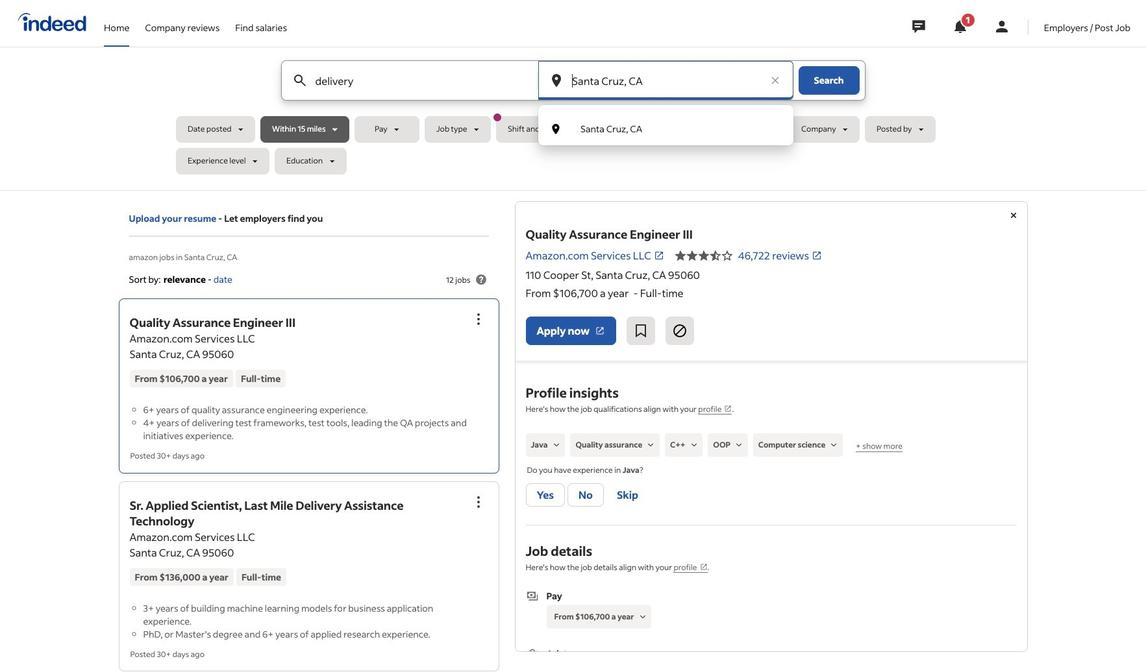 Task type: vqa. For each thing, say whether or not it's contained in the screenshot.
4.4 out of 5 stars image
no



Task type: describe. For each thing, give the bounding box(es) containing it.
close job details image
[[1006, 208, 1021, 223]]

3.5 out of 5 stars image
[[675, 248, 733, 264]]

job actions for sr. applied scientist, last mile delivery assistance technology is collapsed image
[[471, 495, 486, 510]]

job preferences (opens in a new window) image
[[700, 564, 708, 572]]

save this job image
[[633, 323, 649, 339]]

2 missing qualification image from the left
[[688, 440, 700, 451]]

account image
[[994, 19, 1010, 34]]

clear location input image
[[769, 74, 782, 87]]

help icon image
[[473, 272, 489, 288]]

missing preference image
[[637, 612, 649, 624]]

messages unread count 0 image
[[910, 14, 927, 40]]

Edit location text field
[[570, 61, 762, 100]]

amazon.com services llc (opens in a new tab) image
[[654, 251, 664, 261]]

3.5 out of 5 stars. link to 46,722 reviews company ratings (opens in a new tab) image
[[812, 251, 822, 261]]

apply now (opens in a new tab) image
[[595, 326, 605, 336]]

not interested image
[[672, 323, 688, 339]]

2 missing qualification image from the left
[[733, 440, 745, 451]]



Task type: locate. For each thing, give the bounding box(es) containing it.
job actions for quality assurance engineer iii is collapsed image
[[471, 312, 486, 328]]

1 missing qualification image from the left
[[645, 440, 657, 451]]

1 missing qualification image from the left
[[551, 440, 562, 451]]

1 horizontal spatial missing qualification image
[[688, 440, 700, 451]]

0 horizontal spatial missing qualification image
[[645, 440, 657, 451]]

missing qualification image
[[551, 440, 562, 451], [688, 440, 700, 451], [828, 440, 840, 451]]

0 horizontal spatial missing qualification image
[[551, 440, 562, 451]]

missing qualification image
[[645, 440, 657, 451], [733, 440, 745, 451]]

1 horizontal spatial missing qualification image
[[733, 440, 745, 451]]

None search field
[[176, 60, 970, 180]]

profile (opens in a new window) image
[[724, 405, 732, 413]]

2 horizontal spatial missing qualification image
[[828, 440, 840, 451]]

search: Job title, keywords, or company text field
[[313, 61, 516, 100]]

3 missing qualification image from the left
[[828, 440, 840, 451]]



